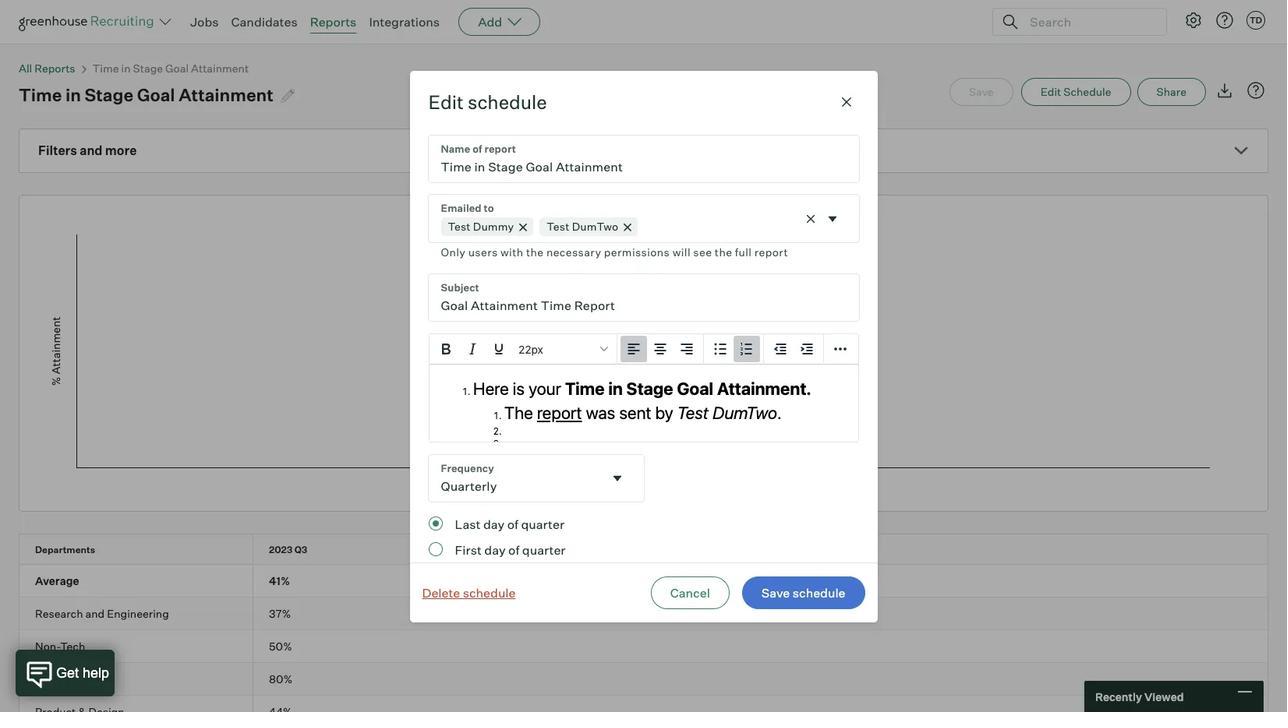 Task type: locate. For each thing, give the bounding box(es) containing it.
reports
[[310, 14, 357, 30], [35, 62, 75, 75]]

2 row from the top
[[19, 566, 1268, 598]]

share button
[[1138, 78, 1207, 106]]

of down last day of quarter
[[509, 543, 520, 559]]

0 horizontal spatial in
[[66, 84, 81, 105]]

0 horizontal spatial the
[[526, 246, 544, 259]]

quarter up first day of quarter
[[521, 517, 565, 533]]

toggle flyout image
[[825, 211, 840, 227], [610, 471, 625, 487]]

quarter for last day of quarter
[[521, 517, 565, 533]]

in down greenhouse recruiting image
[[121, 62, 131, 75]]

1 vertical spatial time
[[19, 84, 62, 105]]

edit
[[1041, 85, 1062, 98], [429, 91, 464, 114]]

filters
[[38, 143, 77, 158]]

row group containing research and engineering
[[19, 598, 1268, 631]]

dumtwo
[[572, 220, 619, 233]]

0 vertical spatial of
[[507, 517, 519, 533]]

0 vertical spatial and
[[80, 143, 103, 158]]

1 horizontal spatial in
[[121, 62, 131, 75]]

and inside 'row'
[[85, 608, 105, 621]]

in
[[121, 62, 131, 75], [66, 84, 81, 105]]

0 horizontal spatial reports
[[35, 62, 75, 75]]

download image
[[1216, 81, 1235, 100]]

the right the with
[[526, 246, 544, 259]]

3 row from the top
[[19, 598, 1268, 630]]

1 horizontal spatial the
[[715, 246, 733, 259]]

candidates link
[[231, 14, 298, 30]]

time in stage goal attainment down jobs link
[[92, 62, 249, 75]]

test dummy
[[448, 220, 514, 233]]

and
[[80, 143, 103, 158], [85, 608, 105, 621]]

none field containing test dummy
[[429, 195, 859, 262]]

0 horizontal spatial toggle flyout image
[[610, 471, 625, 487]]

1 vertical spatial day
[[485, 543, 506, 559]]

1 vertical spatial toggle flyout image
[[610, 471, 625, 487]]

reports right the candidates link
[[310, 14, 357, 30]]

quarter
[[521, 517, 565, 533], [522, 543, 566, 559]]

of
[[507, 517, 519, 533], [509, 543, 520, 559]]

quarter for first day of quarter
[[522, 543, 566, 559]]

only users with the necessary permissions will see the full report
[[441, 246, 788, 259]]

toggle flyout image inside clear selection field
[[825, 211, 840, 227]]

row containing research and engineering
[[19, 598, 1268, 630]]

jobs
[[190, 14, 219, 30]]

the
[[526, 246, 544, 259], [715, 246, 733, 259]]

1 vertical spatial quarter
[[522, 543, 566, 559]]

integrations link
[[369, 14, 440, 30]]

faq image
[[1247, 81, 1266, 100]]

stage
[[133, 62, 163, 75], [85, 84, 133, 105]]

last
[[455, 517, 481, 533]]

1 horizontal spatial test
[[448, 220, 471, 233]]

toolbar
[[617, 335, 704, 365], [704, 335, 764, 365], [764, 335, 824, 365]]

close modal icon image
[[837, 93, 856, 112]]

row group
[[19, 566, 1268, 598], [19, 598, 1268, 631], [19, 631, 1268, 664], [19, 664, 1268, 697], [19, 697, 1268, 713]]

0 vertical spatial time
[[92, 62, 119, 75]]

test for test dummy
[[448, 220, 471, 233]]

1 horizontal spatial time
[[92, 62, 119, 75]]

attainment down jobs
[[191, 62, 249, 75]]

save and schedule this report to revisit it! element
[[950, 78, 1022, 106]]

day right first
[[485, 543, 506, 559]]

1 vertical spatial in
[[66, 84, 81, 105]]

all reports link
[[19, 62, 75, 75]]

of up first day of quarter
[[507, 517, 519, 533]]

and left more
[[80, 143, 103, 158]]

0 horizontal spatial test
[[35, 673, 57, 686]]

share
[[1157, 85, 1187, 98]]

edit schedule
[[1041, 85, 1112, 98]]

1 the from the left
[[526, 246, 544, 259]]

the left the full on the top right of the page
[[715, 246, 733, 259]]

research and engineering
[[35, 608, 169, 621]]

grid
[[19, 535, 1268, 713]]

test up only
[[448, 220, 471, 233]]

time down greenhouse recruiting image
[[92, 62, 119, 75]]

None field
[[429, 195, 859, 262], [429, 456, 644, 502], [429, 456, 644, 502]]

delete schedule button
[[419, 576, 519, 610]]

more
[[105, 143, 137, 158]]

time
[[92, 62, 119, 75], [19, 84, 62, 105]]

stage up more
[[85, 84, 133, 105]]

row group containing non-tech
[[19, 631, 1268, 664]]

1 horizontal spatial reports
[[310, 14, 357, 30]]

schedule
[[468, 91, 547, 114], [463, 585, 516, 601], [793, 585, 846, 601]]

4 row from the top
[[19, 631, 1268, 663]]

add button
[[459, 8, 541, 36]]

edit schedule
[[429, 91, 547, 114]]

stage down greenhouse recruiting image
[[133, 62, 163, 75]]

0 vertical spatial in
[[121, 62, 131, 75]]

schedule for save schedule
[[793, 585, 846, 601]]

attainment
[[191, 62, 249, 75], [179, 84, 274, 105]]

of for first
[[509, 543, 520, 559]]

1 horizontal spatial toggle flyout image
[[825, 211, 840, 227]]

row containing test
[[19, 664, 1268, 696]]

delete
[[422, 585, 460, 601]]

row containing non-tech
[[19, 631, 1268, 663]]

configure image
[[1185, 11, 1203, 30]]

goal
[[165, 62, 189, 75], [137, 84, 175, 105]]

37%
[[269, 608, 291, 621]]

attainment down time in stage goal attainment link
[[179, 84, 274, 105]]

row
[[19, 535, 1268, 565], [19, 566, 1268, 598], [19, 598, 1268, 630], [19, 631, 1268, 663], [19, 664, 1268, 696], [19, 697, 1268, 713]]

clear selection image
[[803, 211, 819, 227]]

time in stage goal attainment down time in stage goal attainment link
[[19, 84, 274, 105]]

recently viewed
[[1096, 691, 1184, 704]]

test down non-
[[35, 673, 57, 686]]

0 horizontal spatial edit
[[429, 91, 464, 114]]

cancel
[[671, 585, 710, 601]]

td button
[[1247, 11, 1266, 30]]

row group containing average
[[19, 566, 1268, 598]]

1 row group from the top
[[19, 566, 1268, 598]]

0 vertical spatial quarter
[[521, 517, 565, 533]]

time down all reports at top
[[19, 84, 62, 105]]

2023 q3
[[269, 545, 307, 556]]

0 vertical spatial attainment
[[191, 62, 249, 75]]

1 vertical spatial of
[[509, 543, 520, 559]]

1 row from the top
[[19, 535, 1268, 565]]

day for last
[[483, 517, 505, 533]]

None text field
[[429, 136, 859, 183], [429, 275, 859, 322], [429, 456, 603, 502], [429, 136, 859, 183], [429, 275, 859, 322], [429, 456, 603, 502]]

1 vertical spatial and
[[85, 608, 105, 621]]

schedule for delete schedule
[[463, 585, 516, 601]]

2 row group from the top
[[19, 598, 1268, 631]]

all reports
[[19, 62, 75, 75]]

3 toolbar from the left
[[764, 335, 824, 365]]

dummy
[[473, 220, 514, 233]]

1 toolbar from the left
[[617, 335, 704, 365]]

22px toolbar
[[429, 335, 617, 365]]

edit schedule button
[[1022, 78, 1131, 106]]

1 vertical spatial reports
[[35, 62, 75, 75]]

row group containing test
[[19, 664, 1268, 697]]

4 row group from the top
[[19, 664, 1268, 697]]

q3
[[295, 545, 307, 556]]

day right last
[[483, 517, 505, 533]]

reports right the all
[[35, 62, 75, 75]]

and right research
[[85, 608, 105, 621]]

tech
[[60, 640, 85, 654]]

will
[[673, 246, 691, 259]]

integrations
[[369, 14, 440, 30]]

see
[[694, 246, 712, 259]]

3 row group from the top
[[19, 631, 1268, 664]]

day
[[483, 517, 505, 533], [485, 543, 506, 559]]

5 row group from the top
[[19, 697, 1268, 713]]

1 horizontal spatial edit
[[1041, 85, 1062, 98]]

0 vertical spatial stage
[[133, 62, 163, 75]]

test up necessary
[[547, 220, 570, 233]]

non-tech
[[35, 640, 85, 654]]

recently
[[1096, 691, 1143, 704]]

0 vertical spatial toggle flyout image
[[825, 211, 840, 227]]

in down all reports link
[[66, 84, 81, 105]]

22px button
[[512, 336, 613, 363]]

jobs link
[[190, 14, 219, 30]]

cancel button
[[651, 577, 730, 610]]

quarter down last day of quarter
[[522, 543, 566, 559]]

filters and more
[[38, 143, 137, 158]]

2 horizontal spatial test
[[547, 220, 570, 233]]

5 row from the top
[[19, 664, 1268, 696]]

0 vertical spatial day
[[483, 517, 505, 533]]

test
[[448, 220, 471, 233], [547, 220, 570, 233], [35, 673, 57, 686]]

edit inside button
[[1041, 85, 1062, 98]]

time in stage goal attainment
[[92, 62, 249, 75], [19, 84, 274, 105]]



Task type: describe. For each thing, give the bounding box(es) containing it.
reports link
[[310, 14, 357, 30]]

only
[[441, 246, 466, 259]]

full
[[735, 246, 752, 259]]

0 vertical spatial time in stage goal attainment
[[92, 62, 249, 75]]

1 vertical spatial stage
[[85, 84, 133, 105]]

22px group
[[429, 335, 858, 365]]

6 row from the top
[[19, 697, 1268, 713]]

last day of quarter
[[455, 517, 565, 533]]

users
[[468, 246, 498, 259]]

report
[[755, 246, 788, 259]]

delete schedule
[[422, 585, 516, 601]]

Search text field
[[1026, 11, 1153, 33]]

with
[[501, 246, 524, 259]]

80%
[[269, 673, 293, 686]]

first
[[455, 543, 482, 559]]

save
[[762, 585, 790, 601]]

save schedule button
[[742, 577, 865, 610]]

41%
[[269, 575, 290, 588]]

candidates
[[231, 14, 298, 30]]

all
[[19, 62, 32, 75]]

test dumtwo
[[547, 220, 619, 233]]

2 the from the left
[[715, 246, 733, 259]]

day for first
[[485, 543, 506, 559]]

2023
[[269, 545, 293, 556]]

schedule for edit schedule
[[468, 91, 547, 114]]

td
[[1250, 15, 1263, 26]]

1 vertical spatial goal
[[137, 84, 175, 105]]

necessary
[[547, 246, 602, 259]]

row containing average
[[19, 566, 1268, 598]]

average
[[35, 575, 79, 588]]

1 vertical spatial time in stage goal attainment
[[19, 84, 274, 105]]

schedule
[[1064, 85, 1112, 98]]

22px
[[518, 343, 543, 356]]

xychart image
[[38, 196, 1249, 508]]

non-
[[35, 640, 60, 654]]

viewed
[[1145, 691, 1184, 704]]

first day of quarter
[[455, 543, 566, 559]]

50%
[[269, 640, 292, 654]]

test for test dumtwo
[[547, 220, 570, 233]]

edit for edit schedule
[[429, 91, 464, 114]]

1 vertical spatial attainment
[[179, 84, 274, 105]]

td button
[[1244, 8, 1269, 33]]

2 toolbar from the left
[[704, 335, 764, 365]]

add
[[478, 14, 502, 30]]

save schedule
[[762, 585, 846, 601]]

permissions
[[604, 246, 670, 259]]

departments
[[35, 545, 95, 556]]

0 vertical spatial goal
[[165, 62, 189, 75]]

test inside 'row'
[[35, 673, 57, 686]]

and for research
[[85, 608, 105, 621]]

time in stage goal attainment link
[[92, 62, 249, 75]]

row containing departments
[[19, 535, 1268, 565]]

of for last
[[507, 517, 519, 533]]

greenhouse recruiting image
[[19, 12, 159, 31]]

0 horizontal spatial time
[[19, 84, 62, 105]]

research
[[35, 608, 83, 621]]

none field clear selection
[[429, 195, 859, 262]]

and for filters
[[80, 143, 103, 158]]

grid containing average
[[19, 535, 1268, 713]]

engineering
[[107, 608, 169, 621]]

0 vertical spatial reports
[[310, 14, 357, 30]]

edit for edit schedule
[[1041, 85, 1062, 98]]



Task type: vqa. For each thing, say whether or not it's contained in the screenshot.
1st "—" from right
no



